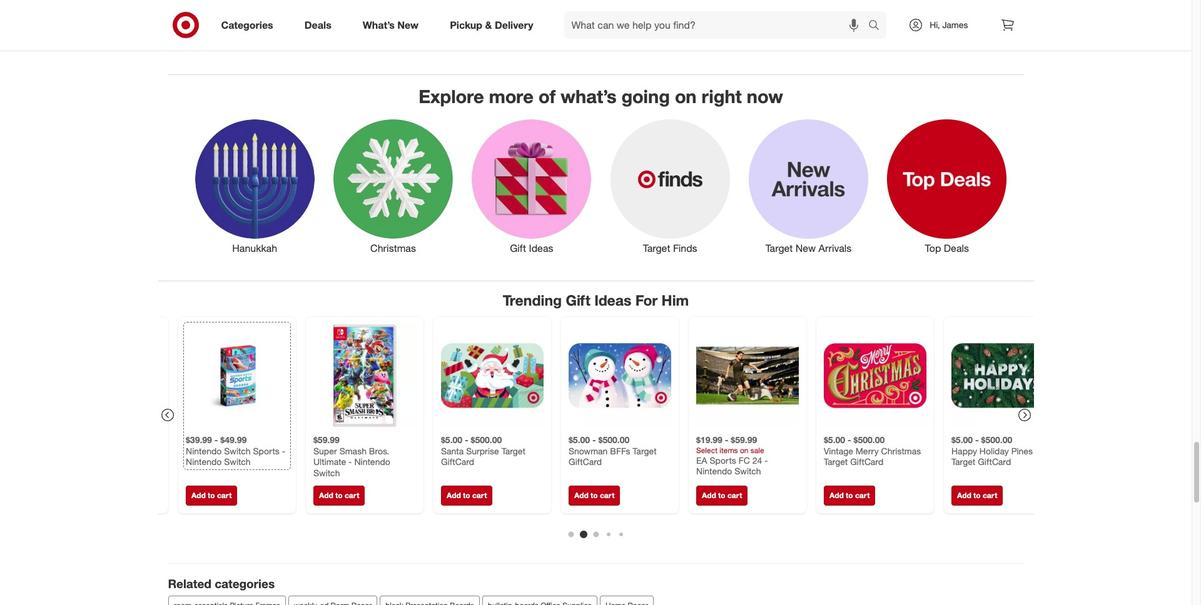 Task type: locate. For each thing, give the bounding box(es) containing it.
4 $500.00 from the left
[[981, 435, 1012, 445]]

add to cart button down "vintage" at the bottom right
[[824, 486, 875, 506]]

0 horizontal spatial $59.99
[[313, 435, 339, 445]]

add to cart down ea
[[702, 491, 742, 500]]

3 $500.00 from the left
[[854, 435, 885, 445]]

cart down merry
[[855, 491, 870, 500]]

- up surprise
[[465, 435, 468, 445]]

$500.00 up holiday
[[981, 435, 1012, 445]]

- up snowman
[[592, 435, 596, 445]]

$500.00 for merry
[[854, 435, 885, 445]]

add to cart button for super smash bros. ultimate - nintendo switch
[[313, 486, 365, 506]]

cart down $5.00 - $500.00 snowman bffs target giftcard
[[600, 491, 614, 500]]

delivery
[[495, 19, 533, 31]]

search button
[[863, 11, 893, 41]]

add to cart down the ultimate
[[319, 491, 359, 500]]

add to cart for $5.00 - $500.00 vintage merry christmas target giftcard
[[829, 491, 870, 500]]

1 horizontal spatial $59.99
[[731, 435, 757, 445]]

$59.99 super smash bros. ultimate - nintendo switch
[[313, 435, 390, 478]]

add to cart button down the ultimate
[[313, 486, 365, 506]]

$500.00 inside the $5.00 - $500.00 santa surprise target giftcard
[[471, 435, 502, 445]]

bffs
[[610, 446, 630, 456]]

- up items at the right
[[725, 435, 728, 445]]

- down smash
[[348, 457, 352, 467]]

7 cart from the left
[[983, 491, 997, 500]]

on left right
[[675, 85, 697, 107]]

to down $39.99 - $49.99 nintendo switch sports - nintendo switch at the bottom left of page
[[208, 491, 215, 500]]

- inside the $5.00 - $500.00 happy holiday pines target giftcard
[[975, 435, 979, 445]]

1 horizontal spatial new
[[796, 242, 816, 255]]

3 add to cart from the left
[[446, 491, 487, 500]]

christmas
[[371, 242, 416, 255], [881, 446, 921, 456]]

$500.00 inside $5.00 - $500.00 snowman bffs target giftcard
[[598, 435, 629, 445]]

$59.99 up "super"
[[313, 435, 339, 445]]

ideas up "trending"
[[529, 242, 553, 255]]

cart down fc
[[727, 491, 742, 500]]

add to cart for $5.00 - $500.00 snowman bffs target giftcard
[[574, 491, 614, 500]]

target finds
[[643, 242, 697, 255]]

giftcard down snowman
[[569, 457, 602, 467]]

target
[[643, 242, 670, 255], [766, 242, 793, 255], [501, 446, 525, 456], [633, 446, 656, 456], [824, 457, 848, 467], [951, 457, 975, 467]]

1 horizontal spatial gift
[[566, 292, 591, 309]]

ideas left for
[[595, 292, 632, 309]]

add to cart button down the happy in the right of the page
[[951, 486, 1003, 506]]

$39.99 - $49.99 nintendo switch sports - nintendo switch
[[186, 435, 285, 467]]

1 add to cart button from the left
[[186, 486, 237, 506]]

add for $5.00 - $500.00 santa surprise target giftcard
[[446, 491, 461, 500]]

0 vertical spatial gift
[[510, 242, 526, 255]]

3 add to cart button from the left
[[441, 486, 492, 506]]

- left $49.99
[[214, 435, 218, 445]]

$5.00 up snowman
[[569, 435, 590, 445]]

$5.00 up the happy in the right of the page
[[951, 435, 973, 445]]

1 horizontal spatial sports
[[710, 455, 736, 466]]

0 horizontal spatial sports
[[253, 446, 279, 456]]

switch inside $59.99 super smash bros. ultimate - nintendo switch
[[313, 468, 340, 478]]

add to cart down "vintage" at the bottom right
[[829, 491, 870, 500]]

$5.00 for $5.00 - $500.00 snowman bffs target giftcard
[[569, 435, 590, 445]]

2 giftcard from the left
[[569, 457, 602, 467]]

categories link
[[211, 11, 289, 39]]

trending gift ideas for him
[[503, 292, 689, 309]]

gift right "trending"
[[566, 292, 591, 309]]

$5.00
[[441, 435, 462, 445], [569, 435, 590, 445], [824, 435, 845, 445], [951, 435, 973, 445]]

going
[[622, 85, 670, 107]]

on
[[675, 85, 697, 107], [740, 446, 748, 455]]

surprise
[[466, 446, 499, 456]]

5 add from the left
[[702, 491, 716, 500]]

top deals link
[[878, 117, 1017, 256]]

$5.00 - $500.00 snowman bffs target giftcard
[[569, 435, 656, 467]]

0 vertical spatial ideas
[[529, 242, 553, 255]]

select
[[696, 446, 717, 455]]

on for items
[[740, 446, 748, 455]]

pickup & delivery link
[[439, 11, 549, 39]]

1 vertical spatial deals
[[944, 242, 969, 255]]

- for nintendo
[[214, 435, 218, 445]]

- left "super"
[[282, 446, 285, 456]]

hi, james
[[930, 19, 968, 30]]

0 horizontal spatial christmas
[[371, 242, 416, 255]]

merry
[[856, 446, 879, 456]]

2 add to cart button from the left
[[313, 486, 365, 506]]

$5.00 inside '$5.00 - $500.00 vintage merry christmas target giftcard'
[[824, 435, 845, 445]]

pickup
[[450, 19, 483, 31]]

$5.00 up "vintage" at the bottom right
[[824, 435, 845, 445]]

giftcard inside '$5.00 - $500.00 vintage merry christmas target giftcard'
[[850, 457, 883, 467]]

add down ea
[[702, 491, 716, 500]]

$59.99 up sale
[[731, 435, 757, 445]]

to down snowman
[[590, 491, 598, 500]]

deals left what's in the left top of the page
[[305, 19, 332, 31]]

7 to from the left
[[973, 491, 981, 500]]

4 giftcard from the left
[[978, 457, 1011, 467]]

1 vertical spatial ideas
[[595, 292, 632, 309]]

$5.00 for $5.00 - $500.00 santa surprise target giftcard
[[441, 435, 462, 445]]

search
[[863, 20, 893, 32]]

of
[[539, 85, 556, 107]]

new for target
[[796, 242, 816, 255]]

explore
[[419, 85, 484, 107]]

add down the ultimate
[[319, 491, 333, 500]]

add down $39.99
[[191, 491, 205, 500]]

0 horizontal spatial new
[[398, 19, 419, 31]]

2 $500.00 from the left
[[598, 435, 629, 445]]

add to cart button
[[186, 486, 237, 506], [313, 486, 365, 506], [441, 486, 492, 506], [569, 486, 620, 506], [696, 486, 748, 506], [824, 486, 875, 506], [951, 486, 1003, 506]]

categories
[[221, 19, 273, 31]]

nintendo
[[186, 446, 221, 456], [186, 457, 221, 467], [354, 457, 390, 467], [696, 466, 732, 477]]

1 $5.00 from the left
[[441, 435, 462, 445]]

items
[[719, 446, 738, 455]]

deals
[[305, 19, 332, 31], [944, 242, 969, 255]]

new
[[398, 19, 419, 31], [796, 242, 816, 255]]

add to cart button down ea
[[696, 486, 748, 506]]

giftcard down santa
[[441, 457, 474, 467]]

add to cart down the happy in the right of the page
[[957, 491, 997, 500]]

add to cart button for vintage merry christmas target giftcard
[[824, 486, 875, 506]]

0 vertical spatial christmas
[[371, 242, 416, 255]]

add to cart down $39.99 - $49.99 nintendo switch sports - nintendo switch at the bottom left of page
[[191, 491, 231, 500]]

to down "vintage" at the bottom right
[[846, 491, 853, 500]]

hi,
[[930, 19, 940, 30]]

0 vertical spatial new
[[398, 19, 419, 31]]

0 horizontal spatial gift
[[510, 242, 526, 255]]

$500.00 up bffs
[[598, 435, 629, 445]]

$5.00 - $500.00 santa surprise target giftcard
[[441, 435, 525, 467]]

24
[[752, 455, 762, 466]]

$5.00 - $500.00 vintage merry christmas target giftcard
[[824, 435, 921, 467]]

to down santa
[[463, 491, 470, 500]]

3 cart from the left
[[472, 491, 487, 500]]

3 to from the left
[[463, 491, 470, 500]]

add for $19.99 - $59.99 select items on sale ea sports fc 24 - nintendo switch
[[702, 491, 716, 500]]

2 $5.00 from the left
[[569, 435, 590, 445]]

sports right ea
[[710, 455, 736, 466]]

- inside $5.00 - $500.00 snowman bffs target giftcard
[[592, 435, 596, 445]]

bros.
[[369, 446, 389, 456]]

cart down $59.99 super smash bros. ultimate - nintendo switch
[[344, 491, 359, 500]]

giftcard down merry
[[850, 457, 883, 467]]

super smash bros. ultimate - nintendo switch image
[[313, 325, 416, 427], [313, 325, 416, 427]]

ideas
[[529, 242, 553, 255], [595, 292, 632, 309]]

3 $5.00 from the left
[[824, 435, 845, 445]]

7 add from the left
[[957, 491, 971, 500]]

cart for bffs
[[600, 491, 614, 500]]

$5.00 for $5.00 - $500.00 vintage merry christmas target giftcard
[[824, 435, 845, 445]]

$5.00 for $5.00 - $500.00 happy holiday pines target giftcard
[[951, 435, 973, 445]]

sports left "super"
[[253, 446, 279, 456]]

target down the happy in the right of the page
[[951, 457, 975, 467]]

$5.00 up santa
[[441, 435, 462, 445]]

add to cart down santa
[[446, 491, 487, 500]]

5 add to cart button from the left
[[696, 486, 748, 506]]

target inside $5.00 - $500.00 snowman bffs target giftcard
[[633, 446, 656, 456]]

2 cart from the left
[[344, 491, 359, 500]]

$59.99 inside $19.99 - $59.99 select items on sale ea sports fc 24 - nintendo switch
[[731, 435, 757, 445]]

pickup & delivery
[[450, 19, 533, 31]]

1 vertical spatial on
[[740, 446, 748, 455]]

switch
[[224, 446, 250, 456], [224, 457, 250, 467], [734, 466, 761, 477], [313, 468, 340, 478]]

to for super smash bros. ultimate - nintendo switch
[[335, 491, 342, 500]]

to
[[208, 491, 215, 500], [335, 491, 342, 500], [463, 491, 470, 500], [590, 491, 598, 500], [718, 491, 725, 500], [846, 491, 853, 500], [973, 491, 981, 500]]

- for snowman
[[592, 435, 596, 445]]

2 $59.99 from the left
[[731, 435, 757, 445]]

sports inside $19.99 - $59.99 select items on sale ea sports fc 24 - nintendo switch
[[710, 455, 736, 466]]

$500.00 up surprise
[[471, 435, 502, 445]]

0 vertical spatial deals
[[305, 19, 332, 31]]

$19.99
[[696, 435, 722, 445]]

1 vertical spatial new
[[796, 242, 816, 255]]

1 horizontal spatial on
[[740, 446, 748, 455]]

1 add from the left
[[191, 491, 205, 500]]

super mario bros. wonder - nintendo switch image
[[58, 325, 161, 427], [58, 325, 161, 427]]

cart down $39.99 - $49.99 nintendo switch sports - nintendo switch at the bottom left of page
[[217, 491, 231, 500]]

$500.00 for bffs
[[598, 435, 629, 445]]

4 cart from the left
[[600, 491, 614, 500]]

$500.00 up merry
[[854, 435, 885, 445]]

$500.00 inside '$5.00 - $500.00 vintage merry christmas target giftcard'
[[854, 435, 885, 445]]

to down the happy in the right of the page
[[973, 491, 981, 500]]

7 add to cart from the left
[[957, 491, 997, 500]]

1 horizontal spatial christmas
[[881, 446, 921, 456]]

target down "vintage" at the bottom right
[[824, 457, 848, 467]]

sports
[[253, 446, 279, 456], [710, 455, 736, 466]]

$5.00 inside $5.00 - $500.00 snowman bffs target giftcard
[[569, 435, 590, 445]]

cart down the $5.00 - $500.00 happy holiday pines target giftcard
[[983, 491, 997, 500]]

on inside $19.99 - $59.99 select items on sale ea sports fc 24 - nintendo switch
[[740, 446, 748, 455]]

new inside "target new arrivals" link
[[796, 242, 816, 255]]

on left sale
[[740, 446, 748, 455]]

4 add to cart button from the left
[[569, 486, 620, 506]]

what's new
[[363, 19, 419, 31]]

2 to from the left
[[335, 491, 342, 500]]

1 giftcard from the left
[[441, 457, 474, 467]]

trending
[[503, 292, 562, 309]]

gift ideas link
[[463, 117, 601, 256]]

$500.00 inside the $5.00 - $500.00 happy holiday pines target giftcard
[[981, 435, 1012, 445]]

1 vertical spatial gift
[[566, 292, 591, 309]]

add to cart
[[191, 491, 231, 500], [319, 491, 359, 500], [446, 491, 487, 500], [574, 491, 614, 500], [702, 491, 742, 500], [829, 491, 870, 500], [957, 491, 997, 500]]

giftcard inside the $5.00 - $500.00 santa surprise target giftcard
[[441, 457, 474, 467]]

2 add to cart from the left
[[319, 491, 359, 500]]

5 cart from the left
[[727, 491, 742, 500]]

6 add from the left
[[829, 491, 844, 500]]

add down the happy in the right of the page
[[957, 491, 971, 500]]

0 horizontal spatial ideas
[[529, 242, 553, 255]]

christmas inside '$5.00 - $500.00 vintage merry christmas target giftcard'
[[881, 446, 921, 456]]

$5.00 inside the $5.00 - $500.00 happy holiday pines target giftcard
[[951, 435, 973, 445]]

snowman bffs target giftcard image
[[569, 325, 671, 427]]

5 add to cart from the left
[[702, 491, 742, 500]]

new inside what's new "link"
[[398, 19, 419, 31]]

6 add to cart from the left
[[829, 491, 870, 500]]

vintage
[[824, 446, 853, 456]]

add down snowman
[[574, 491, 588, 500]]

deals right top
[[944, 242, 969, 255]]

new left arrivals
[[796, 242, 816, 255]]

1 horizontal spatial ideas
[[595, 292, 632, 309]]

4 to from the left
[[590, 491, 598, 500]]

add down santa
[[446, 491, 461, 500]]

2 add from the left
[[319, 491, 333, 500]]

1 to from the left
[[208, 491, 215, 500]]

- inside '$5.00 - $500.00 vintage merry christmas target giftcard'
[[848, 435, 851, 445]]

$59.99
[[313, 435, 339, 445], [731, 435, 757, 445]]

4 add from the left
[[574, 491, 588, 500]]

6 add to cart button from the left
[[824, 486, 875, 506]]

- up "vintage" at the bottom right
[[848, 435, 851, 445]]

add to cart button down santa
[[441, 486, 492, 506]]

new right what's in the left top of the page
[[398, 19, 419, 31]]

1 vertical spatial christmas
[[881, 446, 921, 456]]

gift up "trending"
[[510, 242, 526, 255]]

add to cart down snowman
[[574, 491, 614, 500]]

4 add to cart from the left
[[574, 491, 614, 500]]

3 add from the left
[[446, 491, 461, 500]]

5 to from the left
[[718, 491, 725, 500]]

ea sports fc 24 - nintendo switch image
[[696, 325, 799, 427]]

- up the happy in the right of the page
[[975, 435, 979, 445]]

1 $59.99 from the left
[[313, 435, 339, 445]]

0 vertical spatial on
[[675, 85, 697, 107]]

cart down surprise
[[472, 491, 487, 500]]

1 $500.00 from the left
[[471, 435, 502, 445]]

cart for surprise
[[472, 491, 487, 500]]

add to cart button down snowman
[[569, 486, 620, 506]]

to down $19.99 - $59.99 select items on sale ea sports fc 24 - nintendo switch
[[718, 491, 725, 500]]

him
[[662, 292, 689, 309]]

gift ideas
[[510, 242, 553, 255]]

4 $5.00 from the left
[[951, 435, 973, 445]]

target right surprise
[[501, 446, 525, 456]]

giftcard down holiday
[[978, 457, 1011, 467]]

nintendo inside $59.99 super smash bros. ultimate - nintendo switch
[[354, 457, 390, 467]]

6 to from the left
[[846, 491, 853, 500]]

$5.00 - $500.00 happy holiday pines target giftcard
[[951, 435, 1033, 467]]

0 horizontal spatial deals
[[305, 19, 332, 31]]

to for santa surprise target giftcard
[[463, 491, 470, 500]]

to down the ultimate
[[335, 491, 342, 500]]

$59.99 inside $59.99 super smash bros. ultimate - nintendo switch
[[313, 435, 339, 445]]

$5.00 inside the $5.00 - $500.00 santa surprise target giftcard
[[441, 435, 462, 445]]

add down "vintage" at the bottom right
[[829, 491, 844, 500]]

add to cart button down $39.99 - $49.99 nintendo switch sports - nintendo switch at the bottom left of page
[[186, 486, 237, 506]]

target right bffs
[[633, 446, 656, 456]]

christmas link
[[324, 117, 463, 256]]

0 horizontal spatial on
[[675, 85, 697, 107]]

1 add to cart from the left
[[191, 491, 231, 500]]

7 add to cart button from the left
[[951, 486, 1003, 506]]

ea
[[696, 455, 707, 466]]

-
[[214, 435, 218, 445], [465, 435, 468, 445], [592, 435, 596, 445], [725, 435, 728, 445], [848, 435, 851, 445], [975, 435, 979, 445], [282, 446, 285, 456], [765, 455, 768, 466], [348, 457, 352, 467]]

$500.00
[[471, 435, 502, 445], [598, 435, 629, 445], [854, 435, 885, 445], [981, 435, 1012, 445]]

1 cart from the left
[[217, 491, 231, 500]]

santa
[[441, 446, 464, 456]]

ultimate
[[313, 457, 346, 467]]

to for ea sports fc 24 - nintendo switch
[[718, 491, 725, 500]]

3 giftcard from the left
[[850, 457, 883, 467]]

add to cart button for ea sports fc 24 - nintendo switch
[[696, 486, 748, 506]]

what's new link
[[352, 11, 434, 39]]

to for nintendo switch sports - nintendo switch
[[208, 491, 215, 500]]

cart
[[217, 491, 231, 500], [344, 491, 359, 500], [472, 491, 487, 500], [600, 491, 614, 500], [727, 491, 742, 500], [855, 491, 870, 500], [983, 491, 997, 500]]

add
[[191, 491, 205, 500], [319, 491, 333, 500], [446, 491, 461, 500], [574, 491, 588, 500], [702, 491, 716, 500], [829, 491, 844, 500], [957, 491, 971, 500]]

on for going
[[675, 85, 697, 107]]

james
[[943, 19, 968, 30]]

- inside the $5.00 - $500.00 santa surprise target giftcard
[[465, 435, 468, 445]]

nintendo switch sports - nintendo switch image
[[186, 325, 288, 427], [186, 325, 288, 427]]

giftcard
[[441, 457, 474, 467], [569, 457, 602, 467], [850, 457, 883, 467], [978, 457, 1011, 467]]

6 cart from the left
[[855, 491, 870, 500]]

fc
[[739, 455, 750, 466]]

gift
[[510, 242, 526, 255], [566, 292, 591, 309]]

pines
[[1011, 446, 1033, 456]]



Task type: describe. For each thing, give the bounding box(es) containing it.
$49.99
[[220, 435, 246, 445]]

explore more of what's going on right now
[[419, 85, 783, 107]]

to for happy holiday pines target giftcard
[[973, 491, 981, 500]]

- for happy
[[975, 435, 979, 445]]

add for $39.99 - $49.99 nintendo switch sports - nintendo switch
[[191, 491, 205, 500]]

happy holiday pines target giftcard image
[[951, 325, 1054, 427]]

smash
[[339, 446, 366, 456]]

add for $5.00 - $500.00 snowman bffs target giftcard
[[574, 491, 588, 500]]

cart for holiday
[[983, 491, 997, 500]]

$500.00 for holiday
[[981, 435, 1012, 445]]

for
[[636, 292, 658, 309]]

holiday
[[980, 446, 1009, 456]]

add to cart for $59.99 super smash bros. ultimate - nintendo switch
[[319, 491, 359, 500]]

$19.99 - $59.99 select items on sale ea sports fc 24 - nintendo switch
[[696, 435, 768, 477]]

new for what's
[[398, 19, 419, 31]]

switch inside $19.99 - $59.99 select items on sale ea sports fc 24 - nintendo switch
[[734, 466, 761, 477]]

add for $5.00 - $500.00 vintage merry christmas target giftcard
[[829, 491, 844, 500]]

add to cart for $39.99 - $49.99 nintendo switch sports - nintendo switch
[[191, 491, 231, 500]]

what's
[[363, 19, 395, 31]]

target left finds
[[643, 242, 670, 255]]

- for select
[[725, 435, 728, 445]]

add to cart button for nintendo switch sports - nintendo switch
[[186, 486, 237, 506]]

$500.00 for surprise
[[471, 435, 502, 445]]

nintendo inside $19.99 - $59.99 select items on sale ea sports fc 24 - nintendo switch
[[696, 466, 732, 477]]

super
[[313, 446, 337, 456]]

add to cart button for happy holiday pines target giftcard
[[951, 486, 1003, 506]]

top deals
[[925, 242, 969, 255]]

giftcard inside the $5.00 - $500.00 happy holiday pines target giftcard
[[978, 457, 1011, 467]]

categories
[[215, 577, 275, 591]]

target new arrivals link
[[740, 117, 878, 256]]

vintage merry christmas target giftcard image
[[824, 325, 926, 427]]

more
[[489, 85, 534, 107]]

snowman
[[569, 446, 608, 456]]

add to cart for $5.00 - $500.00 santa surprise target giftcard
[[446, 491, 487, 500]]

- right 24
[[765, 455, 768, 466]]

target inside the $5.00 - $500.00 happy holiday pines target giftcard
[[951, 457, 975, 467]]

1 horizontal spatial deals
[[944, 242, 969, 255]]

cart for merry
[[855, 491, 870, 500]]

add to cart for $5.00 - $500.00 happy holiday pines target giftcard
[[957, 491, 997, 500]]

hanukkah
[[232, 242, 277, 255]]

&
[[485, 19, 492, 31]]

santa surprise target giftcard image
[[441, 325, 543, 427]]

target left arrivals
[[766, 242, 793, 255]]

- inside $59.99 super smash bros. ultimate - nintendo switch
[[348, 457, 352, 467]]

target finds link
[[601, 117, 740, 256]]

target inside '$5.00 - $500.00 vintage merry christmas target giftcard'
[[824, 457, 848, 467]]

top
[[925, 242, 941, 255]]

add to cart for $19.99 - $59.99 select items on sale ea sports fc 24 - nintendo switch
[[702, 491, 742, 500]]

cart for switch
[[217, 491, 231, 500]]

deals link
[[294, 11, 347, 39]]

to for snowman bffs target giftcard
[[590, 491, 598, 500]]

hanukkah link
[[186, 117, 324, 256]]

right
[[702, 85, 742, 107]]

add for $59.99 super smash bros. ultimate - nintendo switch
[[319, 491, 333, 500]]

$39.99
[[186, 435, 212, 445]]

finds
[[673, 242, 697, 255]]

sale
[[751, 446, 764, 455]]

sports inside $39.99 - $49.99 nintendo switch sports - nintendo switch
[[253, 446, 279, 456]]

What can we help you find? suggestions appear below search field
[[564, 11, 872, 39]]

arrivals
[[819, 242, 852, 255]]

cart for items
[[727, 491, 742, 500]]

add to cart button for snowman bffs target giftcard
[[569, 486, 620, 506]]

to for vintage merry christmas target giftcard
[[846, 491, 853, 500]]

add for $5.00 - $500.00 happy holiday pines target giftcard
[[957, 491, 971, 500]]

giftcard inside $5.00 - $500.00 snowman bffs target giftcard
[[569, 457, 602, 467]]

happy
[[951, 446, 977, 456]]

target new arrivals
[[766, 242, 852, 255]]

- for santa
[[465, 435, 468, 445]]

now
[[747, 85, 783, 107]]

related categories
[[168, 577, 275, 591]]

related
[[168, 577, 211, 591]]

target inside the $5.00 - $500.00 santa surprise target giftcard
[[501, 446, 525, 456]]

what's
[[561, 85, 617, 107]]

- for vintage
[[848, 435, 851, 445]]

add to cart button for santa surprise target giftcard
[[441, 486, 492, 506]]

cart for ultimate
[[344, 491, 359, 500]]



Task type: vqa. For each thing, say whether or not it's contained in the screenshot.
About corresponding to About Target
no



